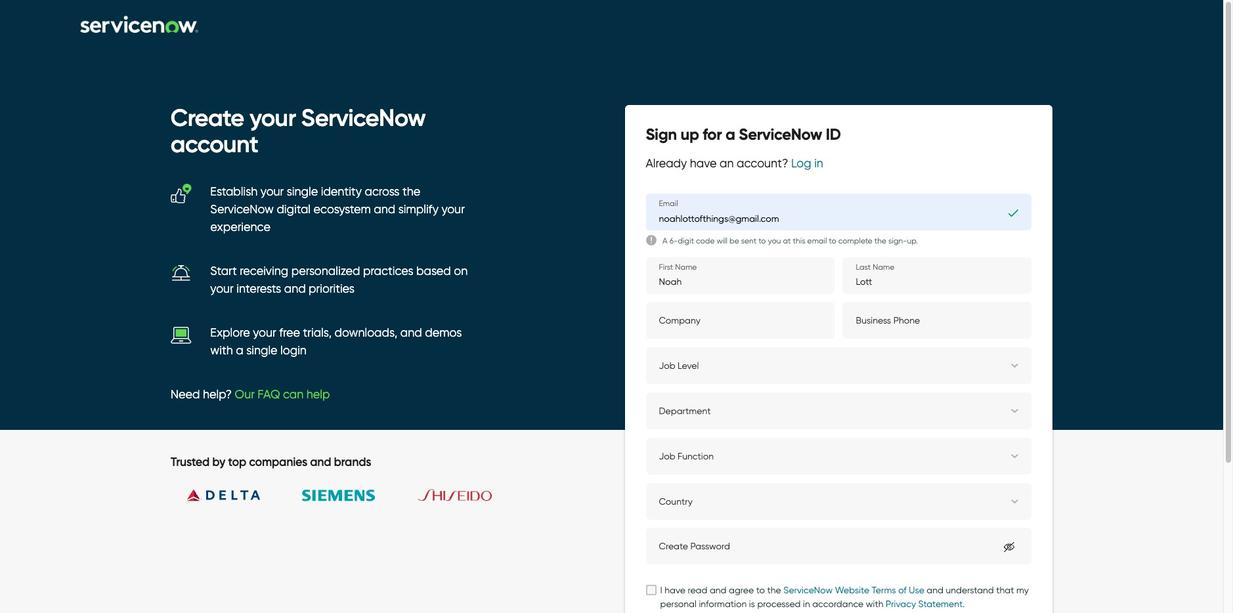 Task type: locate. For each thing, give the bounding box(es) containing it.
and left demos
[[401, 326, 422, 340]]

your up digital
[[261, 185, 284, 199]]

temp image
[[171, 183, 192, 204], [171, 263, 192, 284]]

temp image left establish
[[171, 183, 192, 204]]

with
[[210, 344, 233, 358]]

your right simplify
[[442, 202, 465, 217]]

1 horizontal spatial and
[[374, 202, 396, 217]]

0 horizontal spatial and
[[284, 282, 306, 296]]

2 horizontal spatial partner image
[[402, 470, 508, 522]]

1 vertical spatial and
[[284, 282, 306, 296]]

personalized
[[291, 264, 360, 279]]

0 vertical spatial and
[[374, 202, 396, 217]]

1 temp image from the top
[[171, 183, 192, 204]]

2 horizontal spatial and
[[401, 326, 422, 340]]

partner image
[[171, 470, 276, 522], [287, 470, 392, 522], [402, 470, 508, 522]]

establish
[[210, 185, 258, 199]]

your
[[261, 185, 284, 199], [442, 202, 465, 217], [210, 282, 234, 296], [253, 326, 276, 340]]

based
[[416, 264, 451, 279]]

receiving
[[240, 264, 288, 279]]

single
[[287, 185, 318, 199], [246, 344, 278, 358]]

single right a at left
[[246, 344, 278, 358]]

and
[[374, 202, 396, 217], [284, 282, 306, 296], [401, 326, 422, 340]]

temp image left start
[[171, 263, 192, 284]]

simplify
[[398, 202, 439, 217]]

single up digital
[[287, 185, 318, 199]]

your left free
[[253, 326, 276, 340]]

help?
[[203, 388, 232, 402]]

2 vertical spatial and
[[401, 326, 422, 340]]

1 vertical spatial temp image
[[171, 263, 192, 284]]

and down the across
[[374, 202, 396, 217]]

on
[[454, 264, 468, 279]]

temp image for start
[[171, 263, 192, 284]]

and inside establish your single identity across the servicenow digital ecosystem and simplify your experience
[[374, 202, 396, 217]]

1 partner image from the left
[[171, 470, 276, 522]]

1 vertical spatial single
[[246, 344, 278, 358]]

2 temp image from the top
[[171, 263, 192, 284]]

and inside explore your free trials, downloads, and demos with a single login
[[401, 326, 422, 340]]

0 horizontal spatial single
[[246, 344, 278, 358]]

need help?
[[171, 388, 235, 402]]

0 vertical spatial single
[[287, 185, 318, 199]]

your down start
[[210, 282, 234, 296]]

across
[[365, 185, 400, 199]]

1 horizontal spatial partner image
[[287, 470, 392, 522]]

demos
[[425, 326, 462, 340]]

0 horizontal spatial partner image
[[171, 470, 276, 522]]

practices
[[363, 264, 414, 279]]

digital
[[277, 202, 311, 217]]

and down receiving
[[284, 282, 306, 296]]

servicenow
[[210, 202, 274, 217]]

experience
[[210, 220, 271, 235]]

interests
[[237, 282, 281, 296]]

1 horizontal spatial single
[[287, 185, 318, 199]]

0 vertical spatial temp image
[[171, 183, 192, 204]]

temp image for establish
[[171, 183, 192, 204]]

start receiving personalized practices based on your interests and priorities
[[210, 264, 468, 296]]



Task type: describe. For each thing, give the bounding box(es) containing it.
your inside explore your free trials, downloads, and demos with a single login
[[253, 326, 276, 340]]

login
[[281, 344, 307, 358]]

trials,
[[303, 326, 332, 340]]

single inside explore your free trials, downloads, and demos with a single login
[[246, 344, 278, 358]]

establish your single identity across the servicenow digital ecosystem and simplify your experience
[[210, 185, 465, 235]]

explore
[[210, 326, 250, 340]]

ecosystem
[[314, 202, 371, 217]]

downloads,
[[335, 326, 398, 340]]

start
[[210, 264, 237, 279]]

and inside the start receiving personalized practices based on your interests and priorities
[[284, 282, 306, 296]]

temp image
[[171, 325, 192, 346]]

identity
[[321, 185, 362, 199]]

free
[[279, 326, 300, 340]]

need
[[171, 388, 200, 402]]

explore your free trials, downloads, and demos with a single login
[[210, 326, 462, 358]]

3 partner image from the left
[[402, 470, 508, 522]]

the
[[403, 185, 421, 199]]

priorities
[[309, 282, 355, 296]]

2 partner image from the left
[[287, 470, 392, 522]]

single inside establish your single identity across the servicenow digital ecosystem and simplify your experience
[[287, 185, 318, 199]]

your inside the start receiving personalized practices based on your interests and priorities
[[210, 282, 234, 296]]

a
[[236, 344, 243, 358]]



Task type: vqa. For each thing, say whether or not it's contained in the screenshot.
1st To from left
no



